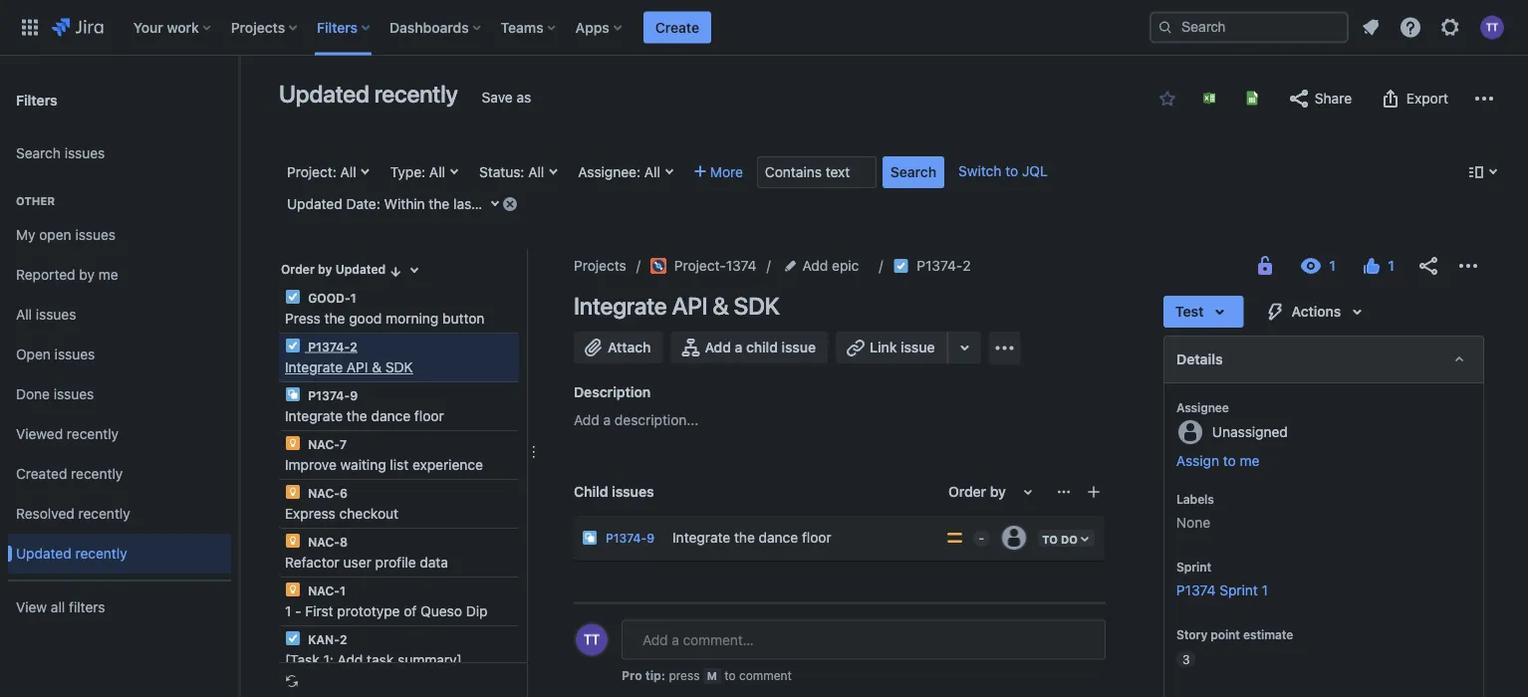 Task type: locate. For each thing, give the bounding box(es) containing it.
child
[[746, 339, 778, 356]]

- left first
[[295, 603, 301, 620]]

1 horizontal spatial 2
[[350, 340, 357, 354]]

of
[[404, 603, 417, 620]]

add left child
[[705, 339, 731, 356]]

issue type: subtask image
[[582, 530, 598, 546]]

0 horizontal spatial floor
[[414, 408, 444, 424]]

0 vertical spatial p1374-2
[[917, 258, 971, 274]]

link
[[870, 339, 897, 356]]

0 vertical spatial order
[[281, 263, 315, 276]]

to inside button
[[1223, 453, 1236, 469]]

projects up sidebar navigation icon
[[231, 19, 285, 35]]

1 left first
[[285, 603, 291, 620]]

updated recently link
[[8, 534, 231, 574]]

task image down press
[[285, 338, 301, 354]]

0 horizontal spatial search
[[16, 145, 61, 161]]

sprint up p1374 at the bottom of the page
[[1176, 560, 1211, 574]]

0 horizontal spatial 2
[[340, 633, 347, 647]]

p1374-9 right issue type: subtask icon
[[606, 531, 655, 545]]

recently down created recently link
[[78, 506, 130, 522]]

1 horizontal spatial p1374-2
[[917, 258, 971, 274]]

recently down resolved recently 'link'
[[75, 546, 127, 562]]

1 vertical spatial projects
[[574, 258, 626, 274]]

me inside other group
[[98, 267, 118, 283]]

view all filters
[[16, 599, 105, 616]]

all up date:
[[340, 164, 356, 180]]

to for assign
[[1223, 453, 1236, 469]]

order
[[281, 263, 315, 276], [948, 484, 986, 500]]

integrate right p1374-9 link
[[673, 529, 730, 545]]

0 vertical spatial updated recently
[[279, 80, 458, 108]]

1 horizontal spatial me
[[1240, 453, 1260, 469]]

& down press the good morning button
[[372, 359, 382, 376]]

0 vertical spatial 2
[[963, 258, 971, 274]]

0 horizontal spatial updated recently
[[16, 546, 127, 562]]

date:
[[346, 196, 380, 212]]

me inside button
[[1240, 453, 1260, 469]]

updated down filters popup button
[[279, 80, 369, 108]]

within
[[384, 196, 425, 212]]

0 horizontal spatial me
[[98, 267, 118, 283]]

by for updated
[[318, 263, 332, 276]]

all up open
[[16, 306, 32, 323]]

issues inside all issues link
[[36, 306, 76, 323]]

updated left small icon
[[335, 263, 386, 276]]

filters
[[317, 19, 358, 35], [16, 91, 57, 108]]

apps button
[[570, 11, 629, 43]]

0 vertical spatial dance
[[371, 408, 411, 424]]

test
[[1175, 303, 1204, 320]]

1 vertical spatial idea image
[[285, 582, 301, 598]]

reported by me
[[16, 267, 118, 283]]

issue right child
[[782, 339, 816, 356]]

filters inside filters popup button
[[317, 19, 358, 35]]

api down good
[[347, 359, 368, 376]]

issue inside "button"
[[782, 339, 816, 356]]

nac- up first
[[308, 584, 340, 598]]

0 horizontal spatial issue
[[782, 339, 816, 356]]

add down description
[[574, 412, 600, 428]]

recently down 'viewed recently' link
[[71, 466, 123, 482]]

task image up press
[[285, 289, 301, 305]]

more button
[[686, 156, 751, 188]]

0 vertical spatial api
[[672, 292, 708, 320]]

1 horizontal spatial projects
[[574, 258, 626, 274]]

1 nac- from the top
[[308, 437, 340, 451]]

idea image up express on the left bottom
[[285, 484, 301, 500]]

profile
[[375, 554, 416, 571]]

banner containing your work
[[0, 0, 1528, 56]]

updated down project:
[[287, 196, 342, 212]]

9 down child issues
[[647, 531, 655, 545]]

2 nac- from the top
[[308, 486, 340, 500]]

0 vertical spatial search
[[16, 145, 61, 161]]

press the good morning button
[[285, 310, 485, 327]]

integrate
[[574, 292, 667, 320], [285, 359, 343, 376], [285, 408, 343, 424], [673, 529, 730, 545]]

nac- for user
[[308, 535, 340, 549]]

0 vertical spatial p1374-9
[[305, 389, 358, 402]]

order up good-
[[281, 263, 315, 276]]

details element
[[1163, 336, 1484, 384]]

1 vertical spatial floor
[[802, 529, 832, 545]]

assignee
[[1176, 400, 1229, 414]]

0 vertical spatial idea image
[[285, 484, 301, 500]]

search inside button
[[891, 164, 937, 180]]

epic
[[832, 258, 859, 274]]

nac-
[[308, 437, 340, 451], [308, 486, 340, 500], [308, 535, 340, 549], [308, 584, 340, 598]]

0 horizontal spatial dance
[[371, 408, 411, 424]]

2 down good
[[350, 340, 357, 354]]

idea image
[[285, 484, 301, 500], [285, 533, 301, 549]]

issues inside done issues link
[[54, 386, 94, 403]]

1 horizontal spatial 9
[[647, 531, 655, 545]]

1 horizontal spatial integrate the dance floor
[[673, 529, 832, 545]]

experience
[[412, 457, 483, 473]]

9
[[350, 389, 358, 402], [647, 531, 655, 545]]

1 horizontal spatial by
[[318, 263, 332, 276]]

1 horizontal spatial floor
[[802, 529, 832, 545]]

6
[[340, 486, 348, 500]]

sdk down morning
[[385, 359, 413, 376]]

pro
[[622, 669, 642, 683]]

- right priority: medium image
[[979, 531, 984, 545]]

0 vertical spatial -
[[979, 531, 984, 545]]

nac- for checkout
[[308, 486, 340, 500]]

[task
[[285, 652, 319, 668]]

all right assignee:
[[644, 164, 660, 180]]

labels
[[1176, 492, 1214, 506]]

nac- up refactor
[[308, 535, 340, 549]]

1 vertical spatial to
[[1223, 453, 1236, 469]]

& down project-1374
[[713, 292, 729, 320]]

order inside dropdown button
[[948, 484, 986, 500]]

1 horizontal spatial &
[[713, 292, 729, 320]]

to left jql
[[1005, 163, 1018, 179]]

comments button
[[662, 629, 745, 653]]

updated recently down resolved recently
[[16, 546, 127, 562]]

integrate api & sdk
[[574, 292, 780, 320], [285, 359, 413, 376]]

nac-8
[[305, 535, 348, 549]]

copy link to issue image
[[967, 257, 983, 273]]

task image
[[893, 258, 909, 274], [285, 631, 301, 647]]

0 vertical spatial filters
[[317, 19, 358, 35]]

1 horizontal spatial updated recently
[[279, 80, 458, 108]]

add inside dropdown button
[[803, 258, 828, 274]]

0 vertical spatial floor
[[414, 408, 444, 424]]

2 task image from the top
[[285, 338, 301, 354]]

1 task image from the top
[[285, 289, 301, 305]]

2 vertical spatial to
[[724, 669, 736, 683]]

teams
[[501, 19, 544, 35]]

2 issue from the left
[[901, 339, 935, 356]]

me down my open issues link on the top of the page
[[98, 267, 118, 283]]

2 idea image from the top
[[285, 533, 301, 549]]

a down description
[[603, 412, 611, 428]]

project-1374
[[674, 258, 757, 274]]

1 horizontal spatial issue
[[901, 339, 935, 356]]

type: all
[[390, 164, 445, 180]]

menu bar
[[621, 629, 817, 653]]

recently up the created recently
[[67, 426, 119, 442]]

1 vertical spatial sprint
[[1220, 582, 1258, 599]]

save
[[482, 89, 513, 106]]

9 right subtask 'image'
[[350, 389, 358, 402]]

m
[[707, 670, 717, 683]]

create button
[[643, 11, 711, 43]]

add for add epic
[[803, 258, 828, 274]]

all right the "status:"
[[528, 164, 544, 180]]

a inside "button"
[[735, 339, 743, 356]]

issue actions image
[[1056, 484, 1072, 500]]

1 down user
[[340, 584, 346, 598]]

0 horizontal spatial sdk
[[385, 359, 413, 376]]

idea image up improve
[[285, 435, 301, 451]]

1 horizontal spatial -
[[979, 531, 984, 545]]

1 vertical spatial &
[[372, 359, 382, 376]]

story
[[1176, 628, 1208, 642]]

point
[[1211, 628, 1240, 642]]

settings image
[[1439, 15, 1462, 39]]

0 vertical spatial me
[[98, 267, 118, 283]]

dip
[[466, 603, 488, 620]]

by for me
[[79, 267, 95, 283]]

0 vertical spatial 9
[[350, 389, 358, 402]]

integrate api & sdk down project 1374 image
[[574, 292, 780, 320]]

small image
[[1160, 91, 1176, 107]]

export button
[[1369, 83, 1458, 115]]

search for search
[[891, 164, 937, 180]]

create child image
[[1086, 484, 1102, 500]]

to
[[1005, 163, 1018, 179], [1223, 453, 1236, 469], [724, 669, 736, 683]]

a for child
[[735, 339, 743, 356]]

data
[[420, 554, 448, 571]]

filters up "search issues"
[[16, 91, 57, 108]]

a for description...
[[603, 412, 611, 428]]

1 horizontal spatial integrate api & sdk
[[574, 292, 780, 320]]

my open issues
[[16, 227, 116, 243]]

0 horizontal spatial by
[[79, 267, 95, 283]]

1 vertical spatial integrate api & sdk
[[285, 359, 413, 376]]

1 horizontal spatial filters
[[317, 19, 358, 35]]

recently inside 'link'
[[78, 506, 130, 522]]

sdk
[[734, 292, 780, 320], [385, 359, 413, 376]]

idea image for improve
[[285, 435, 301, 451]]

0 horizontal spatial order
[[281, 263, 315, 276]]

1 horizontal spatial to
[[1005, 163, 1018, 179]]

1 vertical spatial updated recently
[[16, 546, 127, 562]]

1 vertical spatial -
[[295, 603, 301, 620]]

issue right link
[[901, 339, 935, 356]]

0 vertical spatial task image
[[893, 258, 909, 274]]

1 vertical spatial 2
[[350, 340, 357, 354]]

nac- for waiting
[[308, 437, 340, 451]]

1 issue from the left
[[782, 339, 816, 356]]

0 vertical spatial sdk
[[734, 292, 780, 320]]

p1374-2 down press
[[305, 340, 357, 354]]

recently
[[374, 80, 458, 108], [67, 426, 119, 442], [71, 466, 123, 482], [78, 506, 130, 522], [75, 546, 127, 562]]

3 nac- from the top
[[308, 535, 340, 549]]

updated recently down filters popup button
[[279, 80, 458, 108]]

task image left 'p1374-2' link on the right top
[[893, 258, 909, 274]]

1 vertical spatial integrate the dance floor
[[673, 529, 832, 545]]

dance
[[371, 408, 411, 424], [759, 529, 798, 545]]

share image
[[1417, 254, 1441, 278]]

1 vertical spatial idea image
[[285, 533, 301, 549]]

other
[[16, 195, 55, 208]]

add
[[803, 258, 828, 274], [705, 339, 731, 356], [574, 412, 600, 428], [337, 652, 363, 668]]

issues for search issues
[[64, 145, 105, 161]]

idea image left nac-1
[[285, 582, 301, 598]]

share link
[[1277, 83, 1362, 115]]

created recently link
[[8, 454, 231, 494]]

2 idea image from the top
[[285, 582, 301, 598]]

1 horizontal spatial order
[[948, 484, 986, 500]]

Add a comment… field
[[622, 620, 1106, 660]]

link web pages and more image
[[953, 336, 977, 360]]

add a child issue button
[[671, 332, 828, 364]]

2 horizontal spatial by
[[990, 484, 1006, 500]]

1 vertical spatial task image
[[285, 338, 301, 354]]

apps
[[575, 19, 610, 35]]

open in google sheets image
[[1244, 90, 1260, 106]]

nac- up improve
[[308, 437, 340, 451]]

improve
[[285, 457, 337, 473]]

filters right projects popup button
[[317, 19, 358, 35]]

recently for resolved recently 'link'
[[78, 506, 130, 522]]

0 horizontal spatial projects
[[231, 19, 285, 35]]

morning
[[386, 310, 439, 327]]

2 up [task 1: add task summary]
[[340, 633, 347, 647]]

recently for updated recently link
[[75, 546, 127, 562]]

Search issues using keywords text field
[[757, 156, 877, 188]]

issues for done issues
[[54, 386, 94, 403]]

order up - button
[[948, 484, 986, 500]]

sdk up add a child issue
[[734, 292, 780, 320]]

help image
[[1399, 15, 1423, 39]]

prototype
[[337, 603, 400, 620]]

0 horizontal spatial a
[[603, 412, 611, 428]]

search up "other"
[[16, 145, 61, 161]]

labels pin to top. only you can see pinned fields. image
[[1218, 491, 1234, 507]]

viewed recently
[[16, 426, 119, 442]]

assignee: all
[[578, 164, 660, 180]]

order by button
[[937, 476, 1052, 508]]

2 for task
[[340, 633, 347, 647]]

add epic button
[[781, 254, 865, 278]]

0 horizontal spatial sprint
[[1176, 560, 1211, 574]]

issues for child issues
[[612, 484, 654, 500]]

actions image
[[1456, 254, 1480, 278]]

p1374-9 right subtask 'image'
[[305, 389, 358, 402]]

idea image for express checkout
[[285, 484, 301, 500]]

1 horizontal spatial a
[[735, 339, 743, 356]]

all inside other group
[[16, 306, 32, 323]]

4 nac- from the top
[[308, 584, 340, 598]]

teams button
[[495, 11, 564, 43]]

1 vertical spatial task image
[[285, 631, 301, 647]]

0 vertical spatial &
[[713, 292, 729, 320]]

idea image
[[285, 435, 301, 451], [285, 582, 301, 598]]

2 vertical spatial 2
[[340, 633, 347, 647]]

status: all
[[479, 164, 544, 180]]

to right the assign
[[1223, 453, 1236, 469]]

updated down the resolved
[[16, 546, 71, 562]]

search issues link
[[8, 133, 231, 173]]

me
[[98, 267, 118, 283], [1240, 453, 1260, 469]]

recently for 'viewed recently' link
[[67, 426, 119, 442]]

all up the 'pro'
[[631, 632, 648, 649]]

recently down dashboards on the top of the page
[[374, 80, 458, 108]]

open issues
[[16, 346, 95, 363]]

p1374-2 up link web pages and more icon
[[917, 258, 971, 274]]

1 inside sprint p1374 sprint 1
[[1262, 582, 1268, 599]]

project: all
[[287, 164, 356, 180]]

search left switch
[[891, 164, 937, 180]]

jira image
[[52, 15, 103, 39], [52, 15, 103, 39]]

0 vertical spatial a
[[735, 339, 743, 356]]

p1374-9 link
[[606, 531, 655, 545]]

nac- up express on the left bottom
[[308, 486, 340, 500]]

queso
[[421, 603, 462, 620]]

api down project-
[[672, 292, 708, 320]]

1 horizontal spatial dance
[[759, 529, 798, 545]]

viewed recently link
[[8, 414, 231, 454]]

0 vertical spatial task image
[[285, 289, 301, 305]]

1:
[[323, 652, 334, 668]]

0 horizontal spatial integrate the dance floor
[[285, 408, 444, 424]]

integrate api & sdk down good
[[285, 359, 413, 376]]

child
[[574, 484, 608, 500]]

project-
[[674, 258, 726, 274]]

other group
[[8, 173, 231, 580]]

order by updated
[[281, 263, 386, 276]]

1 vertical spatial me
[[1240, 453, 1260, 469]]

add app image
[[993, 336, 1017, 360]]

banner
[[0, 0, 1528, 56]]

0 vertical spatial idea image
[[285, 435, 301, 451]]

1 vertical spatial p1374-2
[[305, 340, 357, 354]]

issues inside open issues link
[[54, 346, 95, 363]]

activity
[[574, 604, 625, 621]]

add inside "button"
[[705, 339, 731, 356]]

by up - button
[[990, 484, 1006, 500]]

1 vertical spatial sdk
[[385, 359, 413, 376]]

1 horizontal spatial sdk
[[734, 292, 780, 320]]

small image
[[388, 264, 404, 279]]

add left epic
[[803, 258, 828, 274]]

1 up estimate on the bottom right of the page
[[1262, 582, 1268, 599]]

integrate down subtask 'image'
[[285, 408, 343, 424]]

by right reported
[[79, 267, 95, 283]]

2 horizontal spatial to
[[1223, 453, 1236, 469]]

1 vertical spatial order
[[948, 484, 986, 500]]

assign to me
[[1176, 453, 1260, 469]]

projects inside popup button
[[231, 19, 285, 35]]

a left child
[[735, 339, 743, 356]]

0 horizontal spatial integrate api & sdk
[[285, 359, 413, 376]]

1 horizontal spatial p1374-9
[[606, 531, 655, 545]]

idea image up refactor
[[285, 533, 301, 549]]

p1374
[[1176, 582, 1216, 599]]

recently for created recently link
[[71, 466, 123, 482]]

primary element
[[12, 0, 1150, 55]]

all right the type:
[[429, 164, 445, 180]]

0 horizontal spatial api
[[347, 359, 368, 376]]

issue
[[782, 339, 816, 356], [901, 339, 935, 356]]

nac-1
[[305, 584, 346, 598]]

projects left project 1374 image
[[574, 258, 626, 274]]

2 up link web pages and more icon
[[963, 258, 971, 274]]

1 vertical spatial p1374-9
[[606, 531, 655, 545]]

to right m
[[724, 669, 736, 683]]

task image up [task
[[285, 631, 301, 647]]

0 vertical spatial projects
[[231, 19, 285, 35]]

list
[[390, 457, 409, 473]]

0 vertical spatial integrate api & sdk
[[574, 292, 780, 320]]

sprint right p1374 at the bottom of the page
[[1220, 582, 1258, 599]]

by up good-
[[318, 263, 332, 276]]

by inside other group
[[79, 267, 95, 283]]

issues inside search issues link
[[64, 145, 105, 161]]

1 idea image from the top
[[285, 435, 301, 451]]

1 horizontal spatial search
[[891, 164, 937, 180]]

me down "unassigned"
[[1240, 453, 1260, 469]]

1 vertical spatial a
[[603, 412, 611, 428]]

1 vertical spatial search
[[891, 164, 937, 180]]

kan-
[[308, 633, 340, 647]]

1 idea image from the top
[[285, 484, 301, 500]]

task image
[[285, 289, 301, 305], [285, 338, 301, 354]]



Task type: vqa. For each thing, say whether or not it's contained in the screenshot.


Task type: describe. For each thing, give the bounding box(es) containing it.
project:
[[287, 164, 336, 180]]

good-
[[308, 291, 350, 305]]

search for search issues
[[16, 145, 61, 161]]

0 horizontal spatial &
[[372, 359, 382, 376]]

updated date: within the last 1 week
[[287, 196, 524, 212]]

open
[[16, 346, 51, 363]]

express checkout
[[285, 506, 399, 522]]

filters button
[[311, 11, 378, 43]]

done issues link
[[8, 375, 231, 414]]

1 - first prototype of queso dip
[[285, 603, 488, 620]]

create
[[655, 19, 699, 35]]

resolved recently link
[[8, 494, 231, 534]]

idea image for refactor user profile data
[[285, 533, 301, 549]]

search issues
[[16, 145, 105, 161]]

floor inside "integrate the dance floor" link
[[802, 529, 832, 545]]

all for assignee: all
[[644, 164, 660, 180]]

tip:
[[645, 669, 666, 683]]

express
[[285, 506, 336, 522]]

share
[[1315, 90, 1352, 107]]

idea image for 1
[[285, 582, 301, 598]]

assignee:
[[578, 164, 641, 180]]

menu bar containing all
[[621, 629, 817, 653]]

0 horizontal spatial task image
[[285, 631, 301, 647]]

issues inside my open issues link
[[75, 227, 116, 243]]

add epic
[[803, 258, 859, 274]]

show:
[[574, 632, 613, 649]]

by inside dropdown button
[[990, 484, 1006, 500]]

nac- for -
[[308, 584, 340, 598]]

appswitcher icon image
[[18, 15, 42, 39]]

order by updated link
[[279, 257, 406, 281]]

sidebar navigation image
[[217, 80, 261, 120]]

p1374- down press
[[308, 340, 350, 354]]

updated inside order by updated link
[[335, 263, 386, 276]]

integrate up attach button
[[574, 292, 667, 320]]

subtask image
[[285, 387, 301, 402]]

0 horizontal spatial 9
[[350, 389, 358, 402]]

1374
[[726, 258, 757, 274]]

none
[[1176, 515, 1211, 531]]

export
[[1407, 90, 1449, 107]]

updated recently inside other group
[[16, 546, 127, 562]]

story point estimate
[[1176, 628, 1293, 642]]

Search field
[[1150, 11, 1349, 43]]

projects for projects link
[[574, 258, 626, 274]]

order for order by
[[948, 484, 986, 500]]

comments
[[668, 632, 739, 649]]

to for switch
[[1005, 163, 1018, 179]]

all for type: all
[[429, 164, 445, 180]]

add right 1:
[[337, 652, 363, 668]]

task image for press the good morning button
[[285, 289, 301, 305]]

created
[[16, 466, 67, 482]]

button
[[442, 310, 485, 327]]

profile image of terry turtle image
[[576, 624, 608, 656]]

1 vertical spatial filters
[[16, 91, 57, 108]]

1 horizontal spatial sprint
[[1220, 582, 1258, 599]]

my open issues link
[[8, 215, 231, 255]]

0 horizontal spatial to
[[724, 669, 736, 683]]

0 horizontal spatial -
[[295, 603, 301, 620]]

comment
[[739, 669, 792, 683]]

0 horizontal spatial p1374-2
[[305, 340, 357, 354]]

description...
[[615, 412, 699, 428]]

assign
[[1176, 453, 1219, 469]]

priority: medium image
[[945, 528, 965, 548]]

week
[[490, 196, 524, 212]]

0 horizontal spatial p1374-9
[[305, 389, 358, 402]]

1 horizontal spatial task image
[[893, 258, 909, 274]]

estimate
[[1243, 628, 1293, 642]]

first
[[305, 603, 333, 620]]

link issue
[[870, 339, 935, 356]]

2 for sdk
[[350, 340, 357, 354]]

me for assign to me
[[1240, 453, 1260, 469]]

all inside button
[[631, 632, 648, 649]]

add for add a description...
[[574, 412, 600, 428]]

order by
[[948, 484, 1006, 500]]

p1374-2 link
[[917, 254, 971, 278]]

user
[[343, 554, 371, 571]]

done
[[16, 386, 50, 403]]

p1374- right subtask 'image'
[[308, 389, 350, 402]]

1 vertical spatial 9
[[647, 531, 655, 545]]

add a child issue
[[705, 339, 816, 356]]

1 vertical spatial dance
[[759, 529, 798, 545]]

switch to jql
[[958, 163, 1048, 179]]

work
[[167, 19, 199, 35]]

updated inside updated recently link
[[16, 546, 71, 562]]

task
[[367, 652, 394, 668]]

projects for projects popup button
[[231, 19, 285, 35]]

all for status: all
[[528, 164, 544, 180]]

resolved recently
[[16, 506, 130, 522]]

1 vertical spatial api
[[347, 359, 368, 376]]

press
[[285, 310, 321, 327]]

save as
[[482, 89, 531, 106]]

test button
[[1163, 296, 1244, 328]]

open
[[39, 227, 71, 243]]

project-1374 link
[[650, 254, 757, 278]]

as
[[517, 89, 531, 106]]

1 right last on the top left
[[480, 196, 486, 212]]

description
[[574, 384, 651, 400]]

1 up good
[[350, 291, 356, 305]]

actions button
[[1252, 296, 1381, 328]]

me for reported by me
[[98, 267, 118, 283]]

nac-7
[[305, 437, 347, 451]]

last
[[453, 196, 476, 212]]

summary]
[[398, 652, 462, 668]]

notifications image
[[1359, 15, 1383, 39]]

all issues
[[16, 306, 76, 323]]

refactor user profile data
[[285, 554, 448, 571]]

add for add a child issue
[[705, 339, 731, 356]]

issues for all issues
[[36, 306, 76, 323]]

open in microsoft excel image
[[1201, 90, 1217, 106]]

2 horizontal spatial 2
[[963, 258, 971, 274]]

type:
[[390, 164, 426, 180]]

remove criteria image
[[502, 196, 518, 212]]

actions
[[1292, 303, 1341, 320]]

my
[[16, 227, 35, 243]]

dashboards button
[[384, 11, 489, 43]]

all
[[51, 599, 65, 616]]

task image for integrate api & sdk
[[285, 338, 301, 354]]

open issues link
[[8, 335, 231, 375]]

viewed
[[16, 426, 63, 442]]

p1374- left "copy link to issue" image
[[917, 258, 963, 274]]

more
[[710, 164, 743, 180]]

kan-2
[[305, 633, 347, 647]]

press
[[669, 669, 700, 683]]

reported
[[16, 267, 75, 283]]

issue inside button
[[901, 339, 935, 356]]

3
[[1182, 653, 1190, 666]]

order for order by updated
[[281, 263, 315, 276]]

view all filters link
[[8, 588, 231, 628]]

assignee pin to top. only you can see pinned fields. image
[[1233, 399, 1249, 415]]

project 1374 image
[[650, 258, 666, 274]]

sprint p1374 sprint 1
[[1176, 560, 1268, 599]]

1 horizontal spatial api
[[672, 292, 708, 320]]

0 vertical spatial sprint
[[1176, 560, 1211, 574]]

assign to me button
[[1176, 451, 1463, 471]]

view
[[16, 599, 47, 616]]

p1374- right issue type: subtask icon
[[606, 531, 647, 545]]

your profile and settings image
[[1480, 15, 1504, 39]]

search image
[[1158, 19, 1174, 35]]

child issues
[[574, 484, 654, 500]]

integrate up subtask 'image'
[[285, 359, 343, 376]]

switch
[[958, 163, 1002, 179]]

created recently
[[16, 466, 123, 482]]

issues for open issues
[[54, 346, 95, 363]]

resolved
[[16, 506, 75, 522]]

all for project: all
[[340, 164, 356, 180]]

refactor
[[285, 554, 340, 571]]

- inside button
[[979, 531, 984, 545]]

improve waiting list experience
[[285, 457, 483, 473]]



